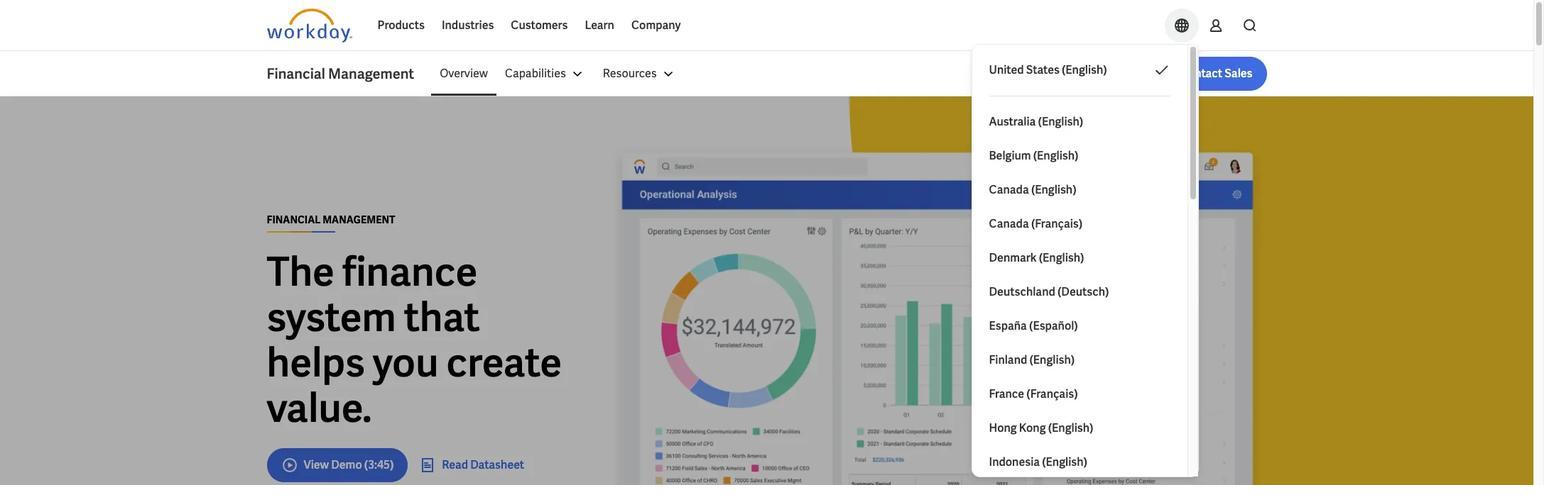 Task type: locate. For each thing, give the bounding box(es) containing it.
learn button
[[576, 9, 623, 43]]

menu containing overview
[[431, 57, 685, 91]]

industries button
[[433, 9, 503, 43]]

financial management
[[267, 213, 395, 226]]

view demo (3:45)
[[304, 458, 394, 473]]

that
[[404, 292, 480, 343]]

contact
[[1181, 66, 1223, 81]]

the finance system that helps you create value.
[[267, 246, 562, 434]]

learn
[[585, 18, 614, 33]]

capabilities button
[[496, 57, 594, 91]]

list
[[431, 57, 1267, 91]]

company button
[[623, 9, 689, 43]]

customers button
[[503, 9, 576, 43]]

read
[[442, 458, 468, 473]]

datasheet
[[470, 458, 524, 473]]

demo
[[331, 458, 362, 473]]

menu
[[431, 57, 685, 91]]

value.
[[267, 383, 372, 434]]

financial
[[267, 65, 325, 83]]

read datasheet
[[442, 458, 524, 473]]

resources button
[[594, 57, 685, 91]]

industries
[[442, 18, 494, 33]]

the
[[267, 246, 335, 298]]

you
[[373, 337, 439, 389]]

products button
[[369, 9, 433, 43]]

go to the homepage image
[[267, 9, 352, 43]]

helps
[[267, 337, 365, 389]]



Task type: describe. For each thing, give the bounding box(es) containing it.
resources
[[603, 66, 657, 81]]

finance
[[342, 246, 478, 298]]

overview link
[[431, 57, 496, 91]]

sales
[[1225, 66, 1253, 81]]

contact sales link
[[1166, 57, 1267, 91]]

(3:45)
[[364, 458, 394, 473]]

system
[[267, 292, 396, 343]]

management
[[328, 65, 414, 83]]

financial
[[267, 213, 321, 226]]

overview
[[440, 66, 488, 81]]

financial management link
[[267, 64, 431, 84]]

view demo (3:45) link
[[267, 449, 408, 483]]

united states (english) image
[[1153, 62, 1170, 79]]

create
[[446, 337, 562, 389]]

read datasheet link
[[419, 457, 524, 474]]

company
[[632, 18, 681, 33]]

list containing overview
[[431, 57, 1267, 91]]

products
[[378, 18, 425, 33]]

capabilities
[[505, 66, 566, 81]]

contact sales
[[1181, 66, 1253, 81]]

financial management
[[267, 65, 414, 83]]

customers
[[511, 18, 568, 33]]

view
[[304, 458, 329, 473]]

management
[[323, 213, 395, 226]]

financial management operational analysis dashboard showing operating expense by cost center and p&l by quarter. image
[[608, 142, 1267, 486]]



Task type: vqa. For each thing, say whether or not it's contained in the screenshot.
first watch video from left
no



